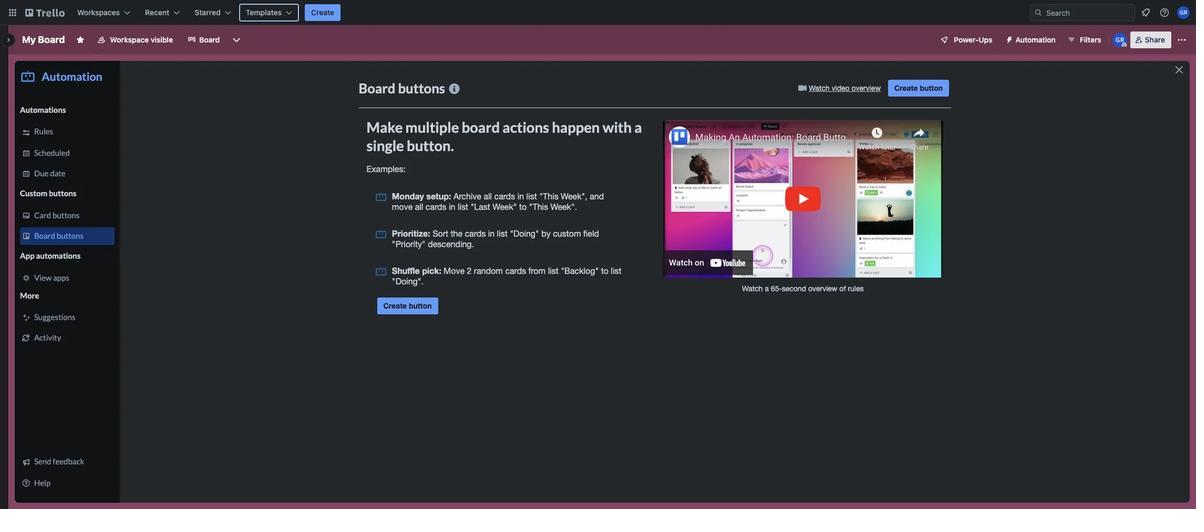 Task type: locate. For each thing, give the bounding box(es) containing it.
templates button
[[240, 4, 299, 21]]

Search field
[[1043, 5, 1135, 20]]

power-
[[954, 35, 979, 44]]

customize views image
[[231, 35, 242, 45]]

greg robinson (gregrobinson96) image
[[1113, 33, 1127, 47]]

board link
[[181, 32, 226, 48]]

workspaces
[[77, 8, 120, 17]]

Board name text field
[[17, 32, 70, 48]]

power-ups button
[[933, 32, 999, 48]]

starred
[[195, 8, 221, 17]]

0 horizontal spatial board
[[38, 34, 65, 45]]

automation button
[[1001, 32, 1062, 48]]

visible
[[151, 35, 173, 44]]

templates
[[246, 8, 282, 17]]

ups
[[979, 35, 993, 44]]

primary element
[[0, 0, 1196, 25]]

automation
[[1016, 35, 1056, 44]]

create
[[311, 8, 334, 17]]

greg robinson (gregrobinson96) image
[[1177, 6, 1190, 19]]

board right my
[[38, 34, 65, 45]]

board
[[38, 34, 65, 45], [199, 35, 220, 44]]

share button
[[1130, 32, 1172, 48]]

recent button
[[139, 4, 186, 21]]

recent
[[145, 8, 169, 17]]

workspace visible button
[[91, 32, 179, 48]]

board left customize views image
[[199, 35, 220, 44]]

create button
[[305, 4, 341, 21]]



Task type: describe. For each thing, give the bounding box(es) containing it.
my
[[22, 34, 36, 45]]

open information menu image
[[1159, 7, 1170, 18]]

filters
[[1080, 35, 1101, 44]]

workspaces button
[[71, 4, 137, 21]]

0 notifications image
[[1139, 6, 1152, 19]]

workspace visible
[[110, 35, 173, 44]]

this member is an admin of this board. image
[[1122, 43, 1127, 47]]

starred button
[[188, 4, 237, 21]]

filters button
[[1064, 32, 1105, 48]]

workspace
[[110, 35, 149, 44]]

board inside text field
[[38, 34, 65, 45]]

switch to… image
[[7, 7, 18, 18]]

power-ups
[[954, 35, 993, 44]]

star or unstar board image
[[76, 36, 85, 44]]

my board
[[22, 34, 65, 45]]

show menu image
[[1177, 35, 1187, 45]]

1 horizontal spatial board
[[199, 35, 220, 44]]

back to home image
[[25, 4, 65, 21]]

sm image
[[1001, 32, 1016, 46]]

share
[[1145, 35, 1165, 44]]

search image
[[1034, 8, 1043, 17]]



Task type: vqa. For each thing, say whether or not it's contained in the screenshot.
in
no



